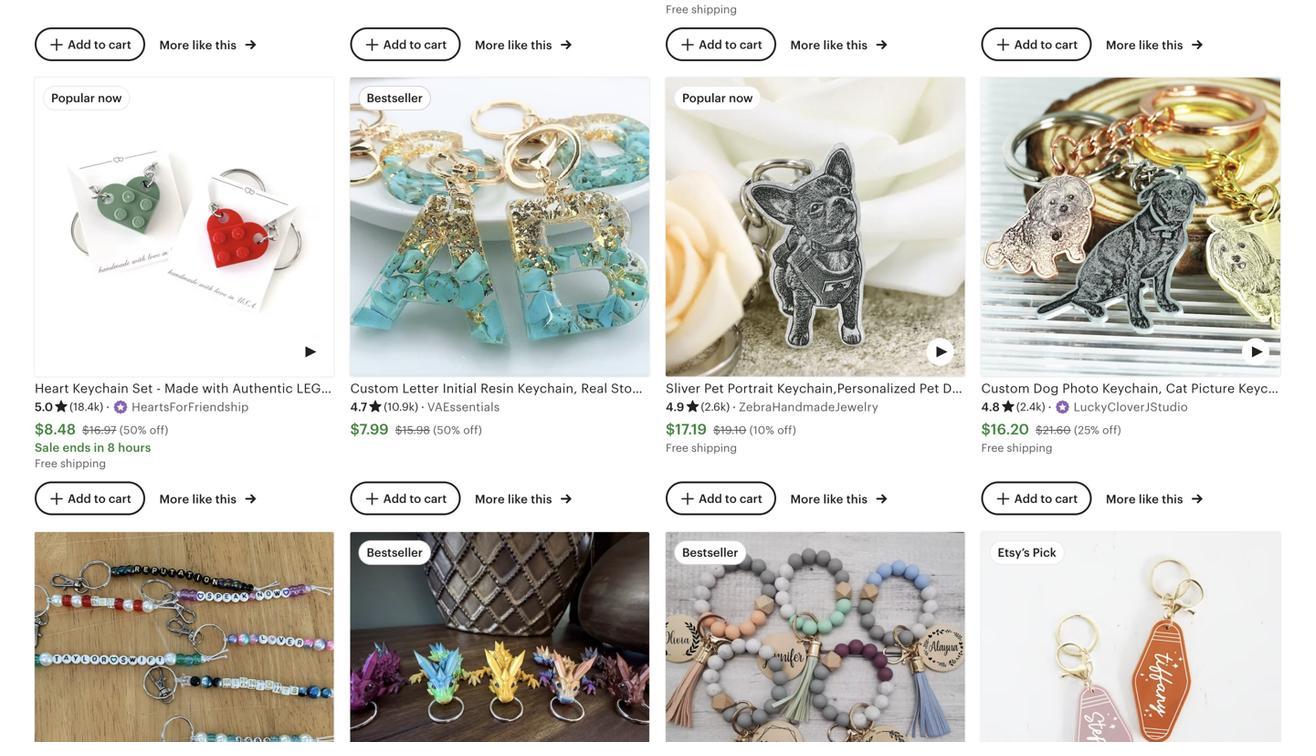 Task type: locate. For each thing, give the bounding box(es) containing it.
(50% inside '$ 7.99 $ 15.98 (50% off)'
[[433, 424, 460, 437]]

$ up sale
[[35, 422, 44, 438]]

product video element for 16.20
[[982, 78, 1281, 377]]

off) right (10%
[[778, 424, 797, 437]]

like
[[192, 38, 212, 52], [508, 38, 528, 52], [824, 38, 844, 52], [1139, 38, 1160, 52], [192, 493, 212, 507], [508, 493, 528, 507], [824, 493, 844, 507], [1139, 493, 1160, 507]]

(50% right 15.98
[[433, 424, 460, 437]]

4 · from the left
[[1049, 401, 1052, 414]]

(50%
[[120, 424, 147, 437], [433, 424, 460, 437]]

1 horizontal spatial popular
[[683, 91, 726, 105]]

·
[[106, 401, 110, 414], [421, 401, 425, 414], [733, 401, 737, 414], [1049, 401, 1052, 414]]

0 horizontal spatial now
[[98, 91, 122, 105]]

$ down (10.9k)
[[395, 424, 403, 437]]

1 horizontal spatial popular now
[[683, 91, 753, 105]]

$ down 4.8
[[982, 422, 991, 438]]

bestseller
[[367, 91, 423, 105], [367, 546, 423, 560], [683, 546, 739, 560]]

add to cart
[[68, 38, 131, 51], [383, 38, 447, 51], [699, 38, 763, 51], [1015, 38, 1078, 51], [68, 493, 131, 506], [383, 493, 447, 506], [699, 493, 763, 506], [1015, 493, 1078, 506]]

popular for 8.48
[[51, 91, 95, 105]]

(50% inside $ 8.48 $ 16.97 (50% off) sale ends in 8 hours free shipping
[[120, 424, 147, 437]]

popular
[[51, 91, 95, 105], [683, 91, 726, 105]]

8
[[107, 442, 115, 455]]

off) right (25%
[[1103, 424, 1122, 437]]

off) inside $ 17.19 $ 19.10 (10% off) free shipping
[[778, 424, 797, 437]]

off) right 15.98
[[463, 424, 482, 437]]

1 horizontal spatial bestseller link
[[666, 533, 965, 743]]

$
[[35, 422, 44, 438], [350, 422, 360, 438], [666, 422, 676, 438], [982, 422, 991, 438], [82, 424, 89, 437], [395, 424, 403, 437], [714, 424, 721, 437], [1036, 424, 1043, 437]]

0 horizontal spatial popular
[[51, 91, 95, 105]]

off) up hours
[[150, 424, 169, 437]]

· right the (18.4k)
[[106, 401, 110, 414]]

off) inside $ 16.20 $ 21.60 (25% off) free shipping
[[1103, 424, 1122, 437]]

$ down 4.7
[[350, 422, 360, 438]]

shipping
[[692, 3, 737, 15], [692, 442, 737, 455], [1007, 442, 1053, 455], [60, 458, 106, 470]]

now
[[98, 91, 122, 105], [729, 91, 753, 105]]

off) for 17.19
[[778, 424, 797, 437]]

19.10
[[721, 424, 747, 437]]

personalized name retro motel keychain, acrylic, bridesmaid gift, gift for her, backpack tag, key tag, party favor, custom, corporate gift image
[[982, 533, 1281, 743]]

off) inside '$ 7.99 $ 15.98 (50% off)'
[[463, 424, 482, 437]]

hours
[[118, 442, 151, 455]]

1 popular from the left
[[51, 91, 95, 105]]

(10.9k)
[[384, 401, 418, 413]]

4.8
[[982, 401, 1000, 414]]

cart
[[109, 38, 131, 51], [424, 38, 447, 51], [740, 38, 763, 51], [1056, 38, 1078, 51], [109, 493, 131, 506], [424, 493, 447, 506], [740, 493, 763, 506], [1056, 493, 1078, 506]]

0 horizontal spatial bestseller link
[[350, 533, 650, 743]]

shipping inside $ 17.19 $ 19.10 (10% off) free shipping
[[692, 442, 737, 455]]

off) inside $ 8.48 $ 16.97 (50% off) sale ends in 8 hours free shipping
[[150, 424, 169, 437]]

free inside $ 8.48 $ 16.97 (50% off) sale ends in 8 hours free shipping
[[35, 458, 57, 470]]

2 (50% from the left
[[433, 424, 460, 437]]

4.7
[[350, 401, 368, 414]]

2 bestseller link from the left
[[666, 533, 965, 743]]

2 now from the left
[[729, 91, 753, 105]]

product video element
[[35, 78, 334, 377], [666, 78, 965, 377], [982, 78, 1281, 377], [350, 533, 650, 743], [982, 533, 1281, 743]]

free
[[666, 3, 689, 15], [666, 442, 689, 455], [982, 442, 1005, 455], [35, 458, 57, 470]]

get your dragon fix with tadling dragon keychains - they're so cute, you'll want to hatch them all yourself! image
[[350, 533, 650, 743]]

1 now from the left
[[98, 91, 122, 105]]

(2.4k)
[[1017, 401, 1046, 413]]

· right (2.6k)
[[733, 401, 737, 414]]

1 horizontal spatial (50%
[[433, 424, 460, 437]]

off)
[[150, 424, 169, 437], [463, 424, 482, 437], [778, 424, 797, 437], [1103, 424, 1122, 437]]

more
[[159, 38, 189, 52], [475, 38, 505, 52], [791, 38, 821, 52], [1107, 38, 1136, 52], [159, 493, 189, 507], [475, 493, 505, 507], [791, 493, 821, 507], [1107, 493, 1136, 507]]

popular now
[[51, 91, 122, 105], [683, 91, 753, 105]]

1 · from the left
[[106, 401, 110, 414]]

(25%
[[1075, 424, 1100, 437]]

· right (2.4k)
[[1049, 401, 1052, 414]]

heart keychain set - made with authentic lego® bricks, matching keychains, gift set for couples, best friends - very high quality & durable image
[[35, 78, 334, 377]]

product video element for 8.48
[[35, 78, 334, 377]]

bestseller link
[[350, 533, 650, 743], [666, 533, 965, 743]]

custom letter initial resin keychain, real stone, beautiful, resin keychains, luggage tag, keychains for women, alphabet charm key pendant image
[[350, 78, 650, 377]]

0 horizontal spatial popular now
[[51, 91, 122, 105]]

3 off) from the left
[[778, 424, 797, 437]]

free shipping
[[666, 3, 737, 15]]

off) for 16.20
[[1103, 424, 1122, 437]]

free shipping link
[[666, 0, 965, 25]]

now for 17.19
[[729, 91, 753, 105]]

· right (10.9k)
[[421, 401, 425, 414]]

2 off) from the left
[[463, 424, 482, 437]]

1 bestseller link from the left
[[350, 533, 650, 743]]

more like this link
[[159, 35, 256, 54], [475, 35, 572, 54], [791, 35, 888, 54], [1107, 35, 1203, 54], [159, 489, 256, 508], [475, 489, 572, 508], [791, 489, 888, 508], [1107, 489, 1203, 508]]

4 off) from the left
[[1103, 424, 1122, 437]]

(50% for 8.48
[[120, 424, 147, 437]]

1 off) from the left
[[150, 424, 169, 437]]

16.20
[[991, 422, 1030, 438]]

$ down (2.4k)
[[1036, 424, 1043, 437]]

(2.6k)
[[701, 401, 730, 413]]

7.99
[[360, 422, 389, 438]]

3 · from the left
[[733, 401, 737, 414]]

· for 16.20
[[1049, 401, 1052, 414]]

bestseller for silicone wristlet, christmas gift, stocking stuffer, custom wristlet, custom keychain, mother's,gift for teacher, wristlet, bridesmaid gift,
[[683, 546, 739, 560]]

free inside $ 17.19 $ 19.10 (10% off) free shipping
[[666, 442, 689, 455]]

more like this
[[159, 38, 240, 52], [475, 38, 555, 52], [791, 38, 871, 52], [1107, 38, 1187, 52], [159, 493, 240, 507], [475, 493, 555, 507], [791, 493, 871, 507], [1107, 493, 1187, 507]]

$ 8.48 $ 16.97 (50% off) sale ends in 8 hours free shipping
[[35, 422, 169, 470]]

21.60
[[1043, 424, 1072, 437]]

etsy's
[[998, 546, 1030, 560]]

2 popular from the left
[[683, 91, 726, 105]]

· for 7.99
[[421, 401, 425, 414]]

to
[[94, 38, 106, 51], [410, 38, 421, 51], [725, 38, 737, 51], [1041, 38, 1053, 51], [94, 493, 106, 506], [410, 493, 421, 506], [725, 493, 737, 506], [1041, 493, 1053, 506]]

popular for 17.19
[[683, 91, 726, 105]]

add
[[68, 38, 91, 51], [383, 38, 407, 51], [699, 38, 723, 51], [1015, 38, 1038, 51], [68, 493, 91, 506], [383, 493, 407, 506], [699, 493, 723, 506], [1015, 493, 1038, 506]]

off) for 7.99
[[463, 424, 482, 437]]

15.98
[[403, 424, 430, 437]]

$ down the 4.9
[[666, 422, 676, 438]]

off) for 8.48
[[150, 424, 169, 437]]

(18.4k)
[[70, 401, 103, 413]]

1 (50% from the left
[[120, 424, 147, 437]]

shipping inside $ 8.48 $ 16.97 (50% off) sale ends in 8 hours free shipping
[[60, 458, 106, 470]]

1 popular now from the left
[[51, 91, 122, 105]]

2 · from the left
[[421, 401, 425, 414]]

0 horizontal spatial (50%
[[120, 424, 147, 437]]

read description, album keychains, eras keychains, taylor bracelets but make it keychains, taylor swift image
[[35, 533, 334, 743]]

1 horizontal spatial now
[[729, 91, 753, 105]]

add to cart button
[[35, 27, 145, 61], [350, 27, 461, 61], [666, 27, 776, 61], [982, 27, 1092, 61], [35, 482, 145, 516], [350, 482, 461, 516], [666, 482, 776, 516], [982, 482, 1092, 516]]

17.19
[[676, 422, 707, 438]]

(50% up hours
[[120, 424, 147, 437]]

this
[[215, 38, 237, 52], [531, 38, 552, 52], [847, 38, 868, 52], [1163, 38, 1184, 52], [215, 493, 237, 507], [531, 493, 552, 507], [847, 493, 868, 507], [1163, 493, 1184, 507]]

shipping inside $ 16.20 $ 21.60 (25% off) free shipping
[[1007, 442, 1053, 455]]

pick
[[1033, 546, 1057, 560]]

2 popular now from the left
[[683, 91, 753, 105]]

etsy's pick link
[[982, 533, 1281, 743]]



Task type: describe. For each thing, give the bounding box(es) containing it.
· for 17.19
[[733, 401, 737, 414]]

popular now for 8.48
[[51, 91, 122, 105]]

now for 8.48
[[98, 91, 122, 105]]

shipping inside free shipping link
[[692, 3, 737, 15]]

(10%
[[750, 424, 775, 437]]

etsy's pick
[[998, 546, 1057, 560]]

· for 8.48
[[106, 401, 110, 414]]

$ down (2.6k)
[[714, 424, 721, 437]]

(50% for 7.99
[[433, 424, 460, 437]]

$ 16.20 $ 21.60 (25% off) free shipping
[[982, 422, 1122, 455]]

in
[[94, 442, 105, 455]]

sliver pet portrait keychain,personalized pet dog memorial keyring,engraved photo keychain,custom lover gift,pet memorial gift,dog keychain image
[[666, 78, 965, 377]]

4.9
[[666, 401, 685, 414]]

popular now for 17.19
[[683, 91, 753, 105]]

custom dog photo keychain, cat picture keychains, personalized engraved pet portrait key chain, key ring for pet loss, dog memorial gift image
[[982, 78, 1281, 377]]

product video element for 17.19
[[666, 78, 965, 377]]

ends
[[63, 442, 91, 455]]

$ up ends
[[82, 424, 89, 437]]

8.48
[[44, 422, 76, 438]]

$ 7.99 $ 15.98 (50% off)
[[350, 422, 482, 438]]

silicone wristlet, christmas gift, stocking stuffer, custom wristlet, custom keychain, mother's,gift for teacher, wristlet, bridesmaid gift, image
[[666, 533, 965, 743]]

5.0
[[35, 401, 53, 414]]

$ 17.19 $ 19.10 (10% off) free shipping
[[666, 422, 797, 455]]

$ inside '$ 7.99 $ 15.98 (50% off)'
[[395, 424, 403, 437]]

free inside $ 16.20 $ 21.60 (25% off) free shipping
[[982, 442, 1005, 455]]

sale
[[35, 442, 60, 455]]

bestseller for custom letter initial resin keychain, real stone, beautiful, resin keychains, luggage tag, keychains for women, alphabet charm key pendant "image"
[[367, 91, 423, 105]]

16.97
[[89, 424, 116, 437]]



Task type: vqa. For each thing, say whether or not it's contained in the screenshot.
Explore extra-special gifts for him
no



